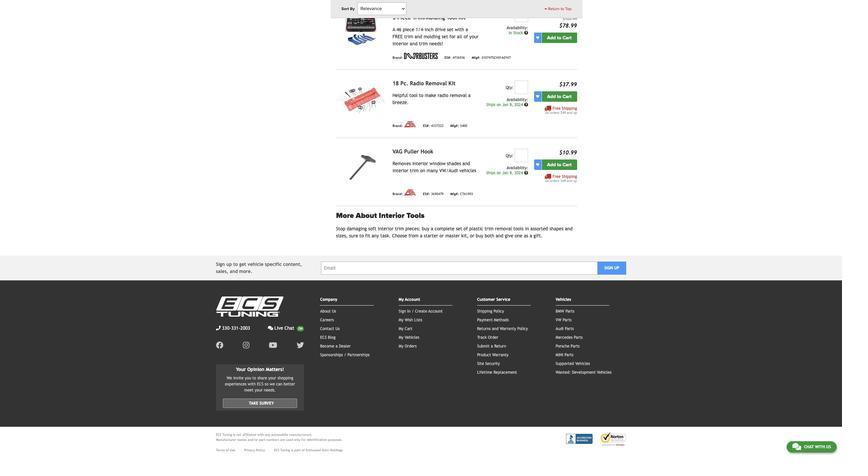 Task type: locate. For each thing, give the bounding box(es) containing it.
return right caret up icon
[[548, 6, 560, 11]]

a right as
[[530, 233, 532, 239]]

comments image inside the "live chat" link
[[268, 326, 273, 331]]

add to cart down $78.99
[[547, 35, 572, 41]]

account up 'sign in / create account' link
[[405, 298, 420, 302]]

puller
[[404, 149, 419, 155]]

return
[[548, 6, 560, 11], [494, 344, 506, 349]]

18
[[393, 80, 399, 87]]

comments image inside 'chat with us' link
[[793, 443, 802, 451]]

tuning up "manufacturer"
[[222, 433, 232, 437]]

for left 'all'
[[450, 34, 456, 39]]

in
[[525, 226, 529, 232]]

mini
[[556, 353, 564, 358]]

3 brand: from the top
[[393, 192, 403, 196]]

2 ships on jan 8, 2024 from the top
[[486, 171, 524, 175]]

46 up a
[[393, 8, 399, 15]]

0 vertical spatial orders
[[550, 111, 560, 115]]

1 free shipping on orders $49 and up from the top
[[546, 106, 577, 115]]

2024
[[515, 102, 523, 107], [515, 171, 523, 175]]

is for not
[[233, 433, 235, 437]]

0 vertical spatial add to wish list image
[[536, 95, 540, 98]]

0 vertical spatial for
[[450, 34, 456, 39]]

my up my wish lists link
[[399, 298, 404, 302]]

1 vertical spatial es#:
[[423, 124, 430, 128]]

free shipping on orders $49 and up down $37.99
[[546, 106, 577, 115]]

gift.
[[534, 233, 543, 239]]

0 vertical spatial brand:
[[393, 56, 403, 60]]

1 vertical spatial add to cart
[[547, 94, 572, 99]]

of left the enthusiast
[[302, 449, 305, 453]]

1 ships on jan 8, 2024 from the top
[[486, 102, 524, 107]]

or
[[440, 233, 444, 239], [470, 233, 475, 239]]

trim down the removes at top
[[410, 168, 419, 173]]

and right sales,
[[230, 269, 238, 274]]

/ down dealer
[[344, 353, 346, 358]]

cart down $37.99
[[563, 94, 572, 99]]

1 cta tools - corporate logo image from the top
[[404, 121, 416, 127]]

mfg#: cta1093
[[450, 192, 473, 196]]

wish
[[405, 318, 413, 323]]

payment methods link
[[477, 318, 509, 323]]

0 vertical spatial 46
[[393, 8, 399, 15]]

2 add to cart from the top
[[547, 94, 572, 99]]

your inside a 46 piece 1/4-inch drive set with a free trim and molding set for all of your interior and trim needs!
[[470, 34, 479, 39]]

1 vertical spatial orders
[[550, 179, 560, 183]]

4 my from the top
[[399, 336, 404, 340]]

so
[[265, 382, 269, 387]]

better
[[284, 382, 295, 387]]

3 my from the top
[[399, 327, 404, 332]]

lists
[[414, 318, 422, 323]]

cta tools - corporate logo image
[[404, 121, 416, 127], [404, 190, 416, 196]]

2 vertical spatial qty:
[[506, 154, 514, 158]]

0 vertical spatial policy
[[494, 309, 504, 314]]

330-331-2003
[[222, 326, 250, 331]]

caret up image
[[545, 7, 547, 11]]

my for my account
[[399, 298, 404, 302]]

$49 for $37.99
[[561, 111, 566, 115]]

1 vertical spatial tuning
[[280, 449, 290, 453]]

vehicle
[[248, 262, 264, 267]]

submit a return link
[[477, 344, 506, 349]]

es#: for removal
[[423, 124, 430, 128]]

comments image left 'live'
[[268, 326, 273, 331]]

3 add to cart from the top
[[547, 162, 572, 168]]

1 vertical spatial jan
[[502, 171, 509, 175]]

0 horizontal spatial kit
[[449, 80, 456, 87]]

tools
[[407, 211, 425, 220]]

interior down a
[[393, 41, 409, 46]]

ships on jan 8, 2024 for $10.99
[[486, 171, 524, 175]]

parts down porsche parts
[[565, 353, 574, 358]]

0 vertical spatial tuning
[[222, 433, 232, 437]]

parts up porsche parts
[[574, 336, 583, 340]]

is inside ecs tuning is not affiliated with any automobile manufacturers. manufacturer names and/or part numbers are used only for identification purposes.
[[233, 433, 235, 437]]

instagram logo image
[[243, 342, 249, 349]]

to inside the helpful tool to make radio removal a breeze.
[[419, 93, 424, 98]]

1 vertical spatial 46
[[397, 27, 402, 32]]

2 vertical spatial mfg#:
[[450, 192, 459, 196]]

removal up give in the right of the page
[[495, 226, 512, 232]]

1 ships from the top
[[486, 102, 496, 107]]

ecs for ecs tuning is part of enthusiast auto holdings
[[274, 449, 279, 453]]

2024 for $37.99
[[515, 102, 523, 107]]

about us link
[[320, 309, 336, 314]]

sign up to get vehicle specific content, sales, and more.
[[216, 262, 302, 274]]

1 vertical spatial $49
[[561, 179, 566, 183]]

0 horizontal spatial removal
[[450, 93, 467, 98]]

availability: for $10.99
[[507, 166, 528, 170]]

1 vertical spatial in
[[407, 309, 411, 314]]

1 horizontal spatial policy
[[494, 309, 504, 314]]

2 vertical spatial add
[[547, 162, 556, 168]]

a right drive
[[466, 27, 468, 32]]

sale!
[[548, 10, 558, 15]]

policy
[[494, 309, 504, 314], [517, 327, 528, 332], [256, 449, 265, 453]]

add to wish list image
[[536, 95, 540, 98], [536, 163, 540, 167]]

brand: for 18 pc. radio removal kit
[[393, 124, 403, 128]]

lifetime replacement
[[477, 371, 517, 375]]

0 vertical spatial us
[[332, 309, 336, 314]]

my up my vehicles link
[[399, 327, 404, 332]]

removal inside the helpful tool to make radio removal a breeze.
[[450, 93, 467, 98]]

interior down the removes at top
[[393, 168, 409, 173]]

a right radio
[[468, 93, 471, 98]]

2 vertical spatial availability:
[[507, 166, 528, 170]]

brand: down breeze.
[[393, 124, 403, 128]]

buy down plastic
[[476, 233, 483, 239]]

1 vertical spatial availability:
[[507, 97, 528, 102]]

shipping down $37.99
[[562, 106, 577, 111]]

add to cart down $10.99
[[547, 162, 572, 168]]

free
[[553, 106, 561, 111], [553, 174, 561, 179]]

$49 down $37.99
[[561, 111, 566, 115]]

0 vertical spatial free shipping on orders $49 and up
[[546, 106, 577, 115]]

jan for $10.99
[[502, 171, 509, 175]]

brand: for 46 piece 1/4" drive set with free 5 piece trim/molding tool kit
[[393, 56, 403, 60]]

piece right 5 at the top left of page
[[397, 14, 411, 21]]

shipping down $10.99
[[562, 174, 577, 179]]

about
[[356, 211, 377, 220], [320, 309, 331, 314]]

with
[[452, 8, 464, 15]]

3 add from the top
[[547, 162, 556, 168]]

0 vertical spatial 8,
[[510, 102, 513, 107]]

0 vertical spatial any
[[372, 233, 379, 239]]

1 orders from the top
[[550, 111, 560, 115]]

es#: for drive
[[445, 56, 451, 60]]

2 ships from the top
[[486, 171, 496, 175]]

to right the tool
[[419, 93, 424, 98]]

0 horizontal spatial policy
[[256, 449, 265, 453]]

None number field
[[515, 9, 528, 22], [515, 81, 528, 94], [515, 149, 528, 162], [515, 9, 528, 22], [515, 81, 528, 94], [515, 149, 528, 162]]

my left orders
[[399, 344, 404, 349]]

sign inside sign up button
[[605, 266, 613, 271]]

1 vertical spatial comments image
[[793, 443, 802, 451]]

orders for $37.99
[[550, 111, 560, 115]]

1 vertical spatial qty:
[[506, 85, 514, 90]]

chat with us link
[[787, 442, 837, 453]]

to left the top
[[561, 6, 564, 11]]

to left fit
[[360, 233, 364, 239]]

matters!
[[266, 367, 284, 373]]

0 horizontal spatial account
[[405, 298, 420, 302]]

used
[[286, 438, 293, 442]]

0 vertical spatial add to cart button
[[542, 33, 577, 43]]

1 horizontal spatial chat
[[804, 445, 814, 450]]

availability: for on sale!                         save 24%
[[507, 25, 528, 30]]

es#: left '4736936' at the right top of page
[[445, 56, 451, 60]]

0 vertical spatial cta tools - corporate logo image
[[404, 121, 416, 127]]

1 horizontal spatial part
[[294, 449, 301, 453]]

is left 'not' on the left bottom of page
[[233, 433, 235, 437]]

cart for 1st add to cart button
[[563, 35, 572, 41]]

youtube logo image
[[269, 342, 277, 349]]

blog
[[328, 336, 336, 340]]

3 qty: from the top
[[506, 154, 514, 158]]

free down $37.99
[[553, 106, 561, 111]]

to down $37.99
[[557, 94, 561, 99]]

brand:
[[393, 56, 403, 60], [393, 124, 403, 128], [393, 192, 403, 196]]

add to cart button down $10.99
[[542, 160, 577, 170]]

is for part
[[291, 449, 293, 453]]

track
[[477, 336, 487, 340]]

3 add to cart button from the top
[[542, 160, 577, 170]]

0 vertical spatial add to cart
[[547, 35, 572, 41]]

1 vertical spatial cta tools - corporate logo image
[[404, 190, 416, 196]]

shipping up payment on the bottom of the page
[[477, 309, 492, 314]]

ecs for ecs blog
[[320, 336, 327, 340]]

0 vertical spatial your
[[470, 34, 479, 39]]

orders
[[550, 111, 560, 115], [550, 179, 560, 183]]

0 vertical spatial in
[[509, 31, 512, 35]]

2 8, from the top
[[510, 171, 513, 175]]

0 vertical spatial kit
[[459, 14, 466, 21]]

tuning for not
[[222, 433, 232, 437]]

shipping for $37.99
[[562, 106, 577, 111]]

set up "kit,"
[[456, 226, 462, 232]]

tuning inside ecs tuning is not affiliated with any automobile manufacturers. manufacturer names and/or part numbers are used only for identification purposes.
[[222, 433, 232, 437]]

1 vertical spatial your
[[268, 376, 276, 381]]

1 my from the top
[[399, 298, 404, 302]]

0 horizontal spatial or
[[440, 233, 444, 239]]

2 add from the top
[[547, 94, 556, 99]]

es#3690479 - cta1093 - vag puller hook - removes interior window shades and interior trim on many vw/audi vehicles - cta tools - audi volkswagen image
[[336, 149, 387, 187]]

0 vertical spatial add
[[547, 35, 556, 41]]

warranty
[[500, 327, 516, 332], [492, 353, 509, 358]]

qty: for $37.99
[[506, 85, 514, 90]]

your up we
[[268, 376, 276, 381]]

and right shapes
[[565, 226, 573, 232]]

0 vertical spatial qty:
[[506, 13, 514, 18]]

1 availability: from the top
[[507, 25, 528, 30]]

my orders
[[399, 344, 417, 349]]

payment
[[477, 318, 493, 323]]

holdings
[[330, 449, 343, 453]]

service
[[496, 298, 510, 302]]

a left dealer
[[336, 344, 338, 349]]

to down $10.99
[[557, 162, 561, 168]]

sign for sign up to get vehicle specific content, sales, and more.
[[216, 262, 225, 267]]

1 $49 from the top
[[561, 111, 566, 115]]

1 question circle image from the top
[[524, 103, 528, 107]]

1 vertical spatial add to wish list image
[[536, 163, 540, 167]]

2 free shipping on orders $49 and up from the top
[[546, 174, 577, 183]]

cart for $37.99 add to cart button
[[563, 94, 572, 99]]

privacy policy
[[244, 449, 265, 453]]

policy inside "link"
[[256, 449, 265, 453]]

1 8, from the top
[[510, 102, 513, 107]]

0 vertical spatial question circle image
[[524, 103, 528, 107]]

1 vertical spatial add
[[547, 94, 556, 99]]

add to cart for $10.99
[[547, 162, 572, 168]]

ecs tuning image
[[216, 297, 283, 317]]

comments image left chat with us
[[793, 443, 802, 451]]

1 brand: from the top
[[393, 56, 403, 60]]

any up numbers
[[265, 433, 270, 437]]

mfg#: for set
[[472, 56, 481, 60]]

es#:
[[445, 56, 451, 60], [423, 124, 430, 128], [423, 192, 430, 196]]

mfg#: left the "5400"
[[450, 124, 459, 128]]

1 horizontal spatial is
[[291, 449, 293, 453]]

1 vertical spatial about
[[320, 309, 331, 314]]

and
[[415, 34, 422, 39], [410, 41, 418, 46], [567, 111, 572, 115], [463, 161, 470, 166], [567, 179, 572, 183], [565, 226, 573, 232], [496, 233, 504, 239], [230, 269, 238, 274], [492, 327, 499, 332]]

ecs down numbers
[[274, 449, 279, 453]]

sign
[[216, 262, 225, 267], [605, 266, 613, 271], [399, 309, 406, 314]]

Email email field
[[321, 262, 598, 275]]

my for my wish lists
[[399, 318, 404, 323]]

0 vertical spatial account
[[405, 298, 420, 302]]

in left the stock
[[509, 31, 512, 35]]

parts right vw
[[563, 318, 572, 323]]

free
[[466, 8, 478, 15], [393, 34, 403, 39]]

2 cta tools - corporate logo image from the top
[[404, 190, 416, 196]]

question circle image
[[524, 103, 528, 107], [524, 171, 528, 175]]

or down complete
[[440, 233, 444, 239]]

buy up starter
[[422, 226, 429, 232]]

set inside stop damaging soft interior trim pieces: buy a complete set of plastic trim removal tools in assorted shapes and sizes, sure to fit any task. choose from a starter or master kit, or buy both and give one as a gift.
[[456, 226, 462, 232]]

2 availability: from the top
[[507, 97, 528, 102]]

0 horizontal spatial free
[[393, 34, 403, 39]]

2 or from the left
[[470, 233, 475, 239]]

returns and warranty policy link
[[477, 327, 528, 332]]

interior up task.
[[378, 226, 394, 232]]

1 free from the top
[[553, 106, 561, 111]]

and down $10.99
[[567, 179, 572, 183]]

2 horizontal spatial sign
[[605, 266, 613, 271]]

2 horizontal spatial policy
[[517, 327, 528, 332]]

we
[[227, 376, 232, 381]]

enthusiast auto holdings link
[[306, 448, 343, 453]]

2 $49 from the top
[[561, 179, 566, 183]]

0 vertical spatial return
[[548, 6, 560, 11]]

add to cart for $37.99
[[547, 94, 572, 99]]

1 vertical spatial ships on jan 8, 2024
[[486, 171, 524, 175]]

1 add to wish list image from the top
[[536, 95, 540, 98]]

ecs up "manufacturer"
[[216, 433, 221, 437]]

0 horizontal spatial comments image
[[268, 326, 273, 331]]

5 my from the top
[[399, 344, 404, 349]]

3 availability: from the top
[[507, 166, 528, 170]]

qty: for on sale!                         save 24%
[[506, 13, 514, 18]]

jan for $37.99
[[502, 102, 509, 107]]

drive
[[435, 27, 446, 32]]

your right meet
[[255, 388, 263, 393]]

1 horizontal spatial tuning
[[280, 449, 290, 453]]

0 horizontal spatial in
[[407, 309, 411, 314]]

1 vertical spatial account
[[428, 309, 443, 314]]

shades
[[447, 161, 461, 166]]

1 add to cart button from the top
[[542, 33, 577, 43]]

for inside ecs tuning is not affiliated with any automobile manufacturers. manufacturer names and/or part numbers are used only for identification purposes.
[[301, 438, 306, 442]]

2 2024 from the top
[[515, 171, 523, 175]]

breeze.
[[393, 100, 409, 105]]

ecs inside ecs tuning is not affiliated with any automobile manufacturers. manufacturer names and/or part numbers are used only for identification purposes.
[[216, 433, 221, 437]]

my left wish
[[399, 318, 404, 323]]

chat
[[285, 326, 294, 331], [804, 445, 814, 450]]

for
[[450, 34, 456, 39], [301, 438, 306, 442]]

es#: 4736936
[[445, 56, 465, 60]]

2 my from the top
[[399, 318, 404, 323]]

2 question circle image from the top
[[524, 171, 528, 175]]

with inside a 46 piece 1/4-inch drive set with a free trim and molding set for all of your interior and trim needs!
[[455, 27, 464, 32]]

in stock
[[509, 31, 524, 35]]

numbers
[[266, 438, 279, 442]]

sign in / create account link
[[399, 309, 443, 314]]

1 horizontal spatial for
[[450, 34, 456, 39]]

0 horizontal spatial chat
[[285, 326, 294, 331]]

1 vertical spatial for
[[301, 438, 306, 442]]

1 vertical spatial /
[[344, 353, 346, 358]]

removes interior window shades and interior trim on many vw/audi vehicles
[[393, 161, 476, 173]]

sponsorships / partnerships
[[320, 353, 370, 358]]

methods
[[494, 318, 509, 323]]

lifetime
[[477, 371, 492, 375]]

tuning down the are
[[280, 449, 290, 453]]

1 vertical spatial shipping
[[562, 174, 577, 179]]

policy for privacy policy
[[256, 449, 265, 453]]

brand: up interior
[[393, 192, 403, 196]]

1 vertical spatial buy
[[476, 233, 483, 239]]

parts for audi parts
[[565, 327, 574, 332]]

to left get
[[233, 262, 238, 267]]

2 qty: from the top
[[506, 85, 514, 90]]

parts down mercedes parts link
[[571, 344, 580, 349]]

manufacturers.
[[289, 433, 312, 437]]

account right create
[[428, 309, 443, 314]]

ships for vag puller hook
[[486, 171, 496, 175]]

is down used
[[291, 449, 293, 453]]

your right 'all'
[[470, 34, 479, 39]]

and up the vehicles
[[463, 161, 470, 166]]

0 vertical spatial ships
[[486, 102, 496, 107]]

any right fit
[[372, 233, 379, 239]]

chat with us
[[804, 445, 831, 450]]

master
[[445, 233, 460, 239]]

privacy
[[244, 449, 255, 453]]

es#: left 3690479 at the right
[[423, 192, 430, 196]]

take survey
[[249, 401, 274, 406]]

1 2024 from the top
[[515, 102, 523, 107]]

1 qty: from the top
[[506, 13, 514, 18]]

1 vertical spatial any
[[265, 433, 270, 437]]

$49 for $10.99
[[561, 179, 566, 183]]

1 vertical spatial is
[[291, 449, 293, 453]]

parts for mercedes parts
[[574, 336, 583, 340]]

18 pc. radio removal kit link
[[393, 80, 456, 87]]

removal right radio
[[450, 93, 467, 98]]

up
[[573, 111, 577, 115], [573, 179, 577, 183], [226, 262, 232, 267], [614, 266, 619, 271]]

cart for add to cart button related to $10.99
[[563, 162, 572, 168]]

ecs left blog
[[320, 336, 327, 340]]

1 vertical spatial brand:
[[393, 124, 403, 128]]

and up order
[[492, 327, 499, 332]]

and down 1/4-
[[415, 34, 422, 39]]

names
[[237, 438, 247, 442]]

1 vertical spatial free shipping on orders $49 and up
[[546, 174, 577, 183]]

1/4-
[[416, 27, 425, 32]]

2 orders from the top
[[550, 179, 560, 183]]

live
[[275, 326, 283, 331]]

of right 'all'
[[464, 34, 468, 39]]

a right submit
[[491, 344, 493, 349]]

and left give in the right of the page
[[496, 233, 504, 239]]

es#4736936 - 010747sch01a01kt - 46 piece 1/4" drive set with free 5 piece trim/molding tool kit - a 46 piece 1/4-inch drive set with a free trim and molding set for all of your interior and trim needs! - doorbusters - audi bmw volkswagen mercedes benz mini porsche image
[[336, 9, 387, 47]]

about up soft in the left of the page
[[356, 211, 377, 220]]

1 horizontal spatial removal
[[495, 226, 512, 232]]

set right drive
[[447, 27, 454, 32]]

add to cart button down $37.99
[[542, 91, 577, 102]]

brand: left doorbusters - corporate logo
[[393, 56, 403, 60]]

2 vertical spatial add to cart button
[[542, 160, 577, 170]]

any inside ecs tuning is not affiliated with any automobile manufacturers. manufacturer names and/or part numbers are used only for identification purposes.
[[265, 433, 270, 437]]

contact
[[320, 327, 334, 332]]

in up wish
[[407, 309, 411, 314]]

sign inside sign up to get vehicle specific content, sales, and more.
[[216, 262, 225, 267]]

8, for $37.99
[[510, 102, 513, 107]]

free for $10.99
[[553, 174, 561, 179]]

0 horizontal spatial any
[[265, 433, 270, 437]]

1 horizontal spatial about
[[356, 211, 377, 220]]

18 pc. radio removal kit
[[393, 80, 456, 87]]

free inside 46 piece 1/4" drive set with free 5 piece trim/molding tool kit
[[466, 8, 478, 15]]

1 vertical spatial ships
[[486, 171, 496, 175]]

vehicles up orders
[[405, 336, 420, 340]]

piece
[[401, 8, 414, 15], [397, 14, 411, 21]]

kit right removal
[[449, 80, 456, 87]]

2 vertical spatial brand:
[[393, 192, 403, 196]]

add to cart button down $78.99
[[542, 33, 577, 43]]

8, for $10.99
[[510, 171, 513, 175]]

warranty up 'security'
[[492, 353, 509, 358]]

add to cart
[[547, 35, 572, 41], [547, 94, 572, 99], [547, 162, 572, 168]]

1 vertical spatial add to cart button
[[542, 91, 577, 102]]

part inside ecs tuning is not affiliated with any automobile manufacturers. manufacturer names and/or part numbers are used only for identification purposes.
[[259, 438, 265, 442]]

trim down piece
[[404, 34, 413, 39]]

2 add to cart button from the top
[[542, 91, 577, 102]]

mini parts
[[556, 353, 574, 358]]

2 jan from the top
[[502, 171, 509, 175]]

content,
[[283, 262, 302, 267]]

1 jan from the top
[[502, 102, 509, 107]]

2 brand: from the top
[[393, 124, 403, 128]]

part right the and/or
[[259, 438, 265, 442]]

qty: for $10.99
[[506, 154, 514, 158]]

cta tools - corporate logo image left es#: 4337223
[[404, 121, 416, 127]]

comments image for chat
[[793, 443, 802, 451]]

2 add to wish list image from the top
[[536, 163, 540, 167]]

cart down $10.99
[[563, 162, 572, 168]]

comments image
[[268, 326, 273, 331], [793, 443, 802, 451]]

2 vertical spatial your
[[255, 388, 263, 393]]

ships on jan 8, 2024
[[486, 102, 524, 107], [486, 171, 524, 175]]

0 horizontal spatial part
[[259, 438, 265, 442]]

2 vertical spatial set
[[456, 226, 462, 232]]

my for my cart
[[399, 327, 404, 332]]

free shipping on orders $49 and up down $10.99
[[546, 174, 577, 183]]

damaging
[[347, 226, 367, 232]]

parts right bmw
[[566, 309, 575, 314]]

question circle image for $10.99
[[524, 171, 528, 175]]

wanted: development vehicles
[[556, 371, 612, 375]]

meet
[[244, 388, 254, 393]]

0 vertical spatial buy
[[422, 226, 429, 232]]

$10.99
[[559, 150, 577, 156]]

1 vertical spatial 2024
[[515, 171, 523, 175]]

$49 down $10.99
[[561, 179, 566, 183]]

es#: left 4337223
[[423, 124, 430, 128]]

2 free from the top
[[553, 174, 561, 179]]

1 horizontal spatial or
[[470, 233, 475, 239]]

es#: 3690479
[[423, 192, 444, 196]]

development
[[572, 371, 596, 375]]

1 horizontal spatial account
[[428, 309, 443, 314]]

and up doorbusters - corporate logo
[[410, 41, 418, 46]]

shipping
[[562, 106, 577, 111], [562, 174, 577, 179], [477, 309, 492, 314]]

0 vertical spatial mfg#:
[[472, 56, 481, 60]]

orders down $10.99
[[550, 179, 560, 183]]

1 vertical spatial free
[[553, 174, 561, 179]]

vehicles right development
[[597, 371, 612, 375]]

kit inside 46 piece 1/4" drive set with free 5 piece trim/molding tool kit
[[459, 14, 466, 21]]

sales,
[[216, 269, 228, 274]]

0 horizontal spatial is
[[233, 433, 235, 437]]



Task type: describe. For each thing, give the bounding box(es) containing it.
about us
[[320, 309, 336, 314]]

availability: for $37.99
[[507, 97, 528, 102]]

2 vertical spatial us
[[826, 445, 831, 450]]

a inside the helpful tool to make radio removal a breeze.
[[468, 93, 471, 98]]

1 vertical spatial kit
[[449, 80, 456, 87]]

$37.99
[[559, 81, 577, 88]]

cart down wish
[[405, 327, 413, 332]]

free shipping on orders $49 and up for $37.99
[[546, 106, 577, 115]]

ships for 18 pc. radio removal kit
[[486, 102, 496, 107]]

dealer
[[339, 344, 351, 349]]

mercedes parts link
[[556, 336, 583, 340]]

brand: for vag puller hook
[[393, 192, 403, 196]]

piece
[[403, 27, 414, 32]]

of inside stop damaging soft interior trim pieces: buy a complete set of plastic trim removal tools in assorted shapes and sizes, sure to fit any task. choose from a starter or master kit, or buy both and give one as a gift.
[[464, 226, 468, 232]]

ecs blog link
[[320, 336, 336, 340]]

return to top link
[[545, 6, 572, 12]]

add to wish list image
[[536, 36, 540, 39]]

assorted
[[531, 226, 548, 232]]

es#4337223 - 5400 - 18 pc. radio removal kit - helpful tool to make radio removal a breeze. - cta tools - audi bmw volkswagen mercedes benz mini porsche image
[[336, 81, 387, 119]]

free for $37.99
[[553, 106, 561, 111]]

wanted:
[[556, 371, 571, 375]]

add for $37.99
[[547, 94, 556, 99]]

interior inside stop damaging soft interior trim pieces: buy a complete set of plastic trim removal tools in assorted shapes and sizes, sure to fit any task. choose from a starter or master kit, or buy both and give one as a gift.
[[378, 226, 394, 232]]

1 horizontal spatial buy
[[476, 233, 483, 239]]

audi
[[556, 327, 564, 332]]

0 vertical spatial chat
[[285, 326, 294, 331]]

sign for sign up
[[605, 266, 613, 271]]

my account
[[399, 298, 420, 302]]

with inside "we invite you to share your shopping experiences with ecs so we can better meet your needs."
[[248, 382, 256, 387]]

mfg#: for kit
[[450, 124, 459, 128]]

lifetime replacement link
[[477, 371, 517, 375]]

supported vehicles link
[[556, 362, 590, 367]]

shopping
[[278, 376, 293, 381]]

0 horizontal spatial /
[[344, 353, 346, 358]]

my cart
[[399, 327, 413, 332]]

one
[[515, 233, 523, 239]]

piece left 1/4"
[[401, 8, 414, 15]]

doorbusters - corporate logo image
[[404, 53, 438, 59]]

0 horizontal spatial about
[[320, 309, 331, 314]]

up inside button
[[614, 266, 619, 271]]

us for contact us
[[336, 327, 340, 332]]

vag puller hook link
[[393, 149, 433, 155]]

on inside removes interior window shades and interior trim on many vw/audi vehicles
[[420, 168, 425, 173]]

for inside a 46 piece 1/4-inch drive set with a free trim and molding set for all of your interior and trim needs!
[[450, 34, 456, 39]]

ecs for ecs tuning is not affiliated with any automobile manufacturers. manufacturer names and/or part numbers are used only for identification purposes.
[[216, 433, 221, 437]]

46 inside 46 piece 1/4" drive set with free 5 piece trim/molding tool kit
[[393, 8, 399, 15]]

and inside sign up to get vehicle specific content, sales, and more.
[[230, 269, 238, 274]]

ships on jan 8, 2024 for $37.99
[[486, 102, 524, 107]]

porsche parts
[[556, 344, 580, 349]]

a up starter
[[431, 226, 433, 232]]

your
[[236, 367, 246, 373]]

careers
[[320, 318, 334, 323]]

and inside removes interior window shades and interior trim on many vw/audi vehicles
[[463, 161, 470, 166]]

phone image
[[216, 326, 221, 331]]

add to wish list image for $10.99
[[536, 163, 540, 167]]

with inside ecs tuning is not affiliated with any automobile manufacturers. manufacturer names and/or part numbers are used only for identification purposes.
[[257, 433, 264, 437]]

share
[[257, 376, 267, 381]]

mfg#: 5400
[[450, 124, 467, 128]]

mfg#: 010747sch01a01kt
[[472, 56, 511, 60]]

your opinion matters!
[[236, 367, 284, 373]]

ecs tuning is not affiliated with any automobile manufacturers. manufacturer names and/or part numbers are used only for identification purposes.
[[216, 433, 343, 442]]

product
[[477, 353, 491, 358]]

stop
[[336, 226, 345, 232]]

can
[[276, 382, 283, 387]]

add to cart button for $10.99
[[542, 160, 577, 170]]

free shipping on orders $49 and up for $10.99
[[546, 174, 577, 183]]

interior down 'hook'
[[412, 161, 428, 166]]

0 vertical spatial warranty
[[500, 327, 516, 332]]

careers link
[[320, 318, 334, 323]]

add for $10.99
[[547, 162, 556, 168]]

identification
[[307, 438, 327, 442]]

bmw parts link
[[556, 309, 575, 314]]

policy for shipping policy
[[494, 309, 504, 314]]

3690479
[[431, 192, 444, 196]]

needs.
[[264, 388, 276, 393]]

1 horizontal spatial your
[[268, 376, 276, 381]]

1 vertical spatial return
[[494, 344, 506, 349]]

1 vertical spatial set
[[442, 34, 448, 39]]

audi parts
[[556, 327, 574, 332]]

facebook logo image
[[216, 342, 223, 349]]

my orders link
[[399, 344, 417, 349]]

any inside stop damaging soft interior trim pieces: buy a complete set of plastic trim removal tools in assorted shapes and sizes, sure to fit any task. choose from a starter or master kit, or buy both and give one as a gift.
[[372, 233, 379, 239]]

2024 for $10.99
[[515, 171, 523, 175]]

returns and warranty policy
[[477, 327, 528, 332]]

trim up 'both'
[[485, 226, 494, 232]]

supported
[[556, 362, 574, 367]]

and down $37.99
[[567, 111, 572, 115]]

cta tools - corporate logo image for pc.
[[404, 121, 416, 127]]

parts for porsche parts
[[571, 344, 580, 349]]

2003
[[240, 326, 250, 331]]

46 piece 1/4" drive set with free 5 piece trim/molding tool kit link
[[393, 8, 478, 21]]

question circle image
[[524, 31, 528, 35]]

are
[[280, 438, 285, 442]]

contact us link
[[320, 327, 340, 332]]

1 or from the left
[[440, 233, 444, 239]]

0 vertical spatial /
[[412, 309, 414, 314]]

0 vertical spatial set
[[447, 27, 454, 32]]

add to wish list image for $37.99
[[536, 95, 540, 98]]

sign in / create account
[[399, 309, 443, 314]]

tool
[[447, 14, 457, 21]]

2 vertical spatial shipping
[[477, 309, 492, 314]]

to inside sign up to get vehicle specific content, sales, and more.
[[233, 262, 238, 267]]

up inside sign up to get vehicle specific content, sales, and more.
[[226, 262, 232, 267]]

contact us
[[320, 327, 340, 332]]

vehicles up the 'bmw parts'
[[556, 298, 571, 302]]

1 horizontal spatial return
[[548, 6, 560, 11]]

on sale!                         save 24% $103.99 $78.99
[[541, 10, 577, 29]]

interior inside a 46 piece 1/4-inch drive set with a free trim and molding set for all of your interior and trim needs!
[[393, 41, 409, 46]]

security
[[485, 362, 500, 367]]

0 vertical spatial about
[[356, 211, 377, 220]]

1 add to cart from the top
[[547, 35, 572, 41]]

experiences
[[225, 382, 247, 387]]

as
[[524, 233, 528, 239]]

all
[[457, 34, 462, 39]]

replacement
[[494, 371, 517, 375]]

sign for sign in / create account
[[399, 309, 406, 314]]

ecs blog
[[320, 336, 336, 340]]

comments image for live
[[268, 326, 273, 331]]

my for my vehicles
[[399, 336, 404, 340]]

trim down molding at right top
[[419, 41, 428, 46]]

330-331-2003 link
[[216, 325, 250, 332]]

molding
[[424, 34, 440, 39]]

cta tools - corporate logo image for puller
[[404, 190, 416, 196]]

free inside a 46 piece 1/4-inch drive set with a free trim and molding set for all of your interior and trim needs!
[[393, 34, 403, 39]]

4736936
[[453, 56, 465, 60]]

removal inside stop damaging soft interior trim pieces: buy a complete set of plastic trim removal tools in assorted shapes and sizes, sure to fit any task. choose from a starter or master kit, or buy both and give one as a gift.
[[495, 226, 512, 232]]

twitter logo image
[[297, 342, 304, 349]]

sponsorships
[[320, 353, 343, 358]]

shipping for $10.99
[[562, 174, 577, 179]]

track order
[[477, 336, 498, 340]]

parts for bmw parts
[[566, 309, 575, 314]]

from
[[409, 233, 419, 239]]

to inside "we invite you to share your shopping experiences with ecs so we can better meet your needs."
[[252, 376, 256, 381]]

330-
[[222, 326, 231, 331]]

ecs inside "we invite you to share your shopping experiences with ecs so we can better meet your needs."
[[257, 382, 264, 387]]

hook
[[421, 149, 433, 155]]

make
[[425, 93, 436, 98]]

only
[[294, 438, 300, 442]]

orders for $10.99
[[550, 179, 560, 183]]

1 vertical spatial policy
[[517, 327, 528, 332]]

vw parts link
[[556, 318, 572, 323]]

a right from on the left bottom of the page
[[420, 233, 423, 239]]

live chat link
[[268, 325, 304, 332]]

top
[[565, 6, 572, 11]]

1 vertical spatial warranty
[[492, 353, 509, 358]]

of inside a 46 piece 1/4-inch drive set with a free trim and molding set for all of your interior and trim needs!
[[464, 34, 468, 39]]

more.
[[239, 269, 252, 274]]

46 inside a 46 piece 1/4-inch drive set with a free trim and molding set for all of your interior and trim needs!
[[397, 27, 402, 32]]

1 vertical spatial chat
[[804, 445, 814, 450]]

us for about us
[[332, 309, 336, 314]]

plastic
[[469, 226, 483, 232]]

2 vertical spatial es#:
[[423, 192, 430, 196]]

removes
[[393, 161, 411, 166]]

parts for vw parts
[[563, 318, 572, 323]]

submit a return
[[477, 344, 506, 349]]

a 46 piece 1/4-inch drive set with a free trim and molding set for all of your interior and trim needs!
[[393, 27, 479, 46]]

to inside stop damaging soft interior trim pieces: buy a complete set of plastic trim removal tools in assorted shapes and sizes, sure to fit any task. choose from a starter or master kit, or buy both and give one as a gift.
[[360, 233, 364, 239]]

vehicles up wanted: development vehicles 'link'
[[575, 362, 590, 367]]

customer
[[477, 298, 495, 302]]

a inside a 46 piece 1/4-inch drive set with a free trim and molding set for all of your interior and trim needs!
[[466, 27, 468, 32]]

1 add from the top
[[547, 35, 556, 41]]

to down $78.99
[[557, 35, 561, 41]]

add to cart button for $37.99
[[542, 91, 577, 102]]

trim up choose
[[395, 226, 404, 232]]

1 horizontal spatial in
[[509, 31, 512, 35]]

my vehicles
[[399, 336, 420, 340]]

1/4"
[[416, 8, 426, 15]]

removal
[[426, 80, 447, 87]]

0 horizontal spatial your
[[255, 388, 263, 393]]

terms
[[216, 449, 225, 453]]

product warranty link
[[477, 353, 509, 358]]

sure
[[349, 233, 358, 239]]

my for my orders
[[399, 344, 404, 349]]

of left use
[[226, 449, 229, 453]]

porsche parts link
[[556, 344, 580, 349]]

question circle image for $37.99
[[524, 103, 528, 107]]

cta1093
[[460, 192, 473, 196]]

my wish lists
[[399, 318, 422, 323]]

trim inside removes interior window shades and interior trim on many vw/audi vehicles
[[410, 168, 419, 173]]

mercedes parts
[[556, 336, 583, 340]]

pieces:
[[405, 226, 421, 232]]

manufacturer
[[216, 438, 236, 442]]

site
[[477, 362, 484, 367]]

parts for mini parts
[[565, 353, 574, 358]]

orders
[[405, 344, 417, 349]]

sort by
[[342, 6, 355, 11]]

starter
[[424, 233, 438, 239]]

tuning for part
[[280, 449, 290, 453]]

$103.99
[[563, 16, 577, 21]]



Task type: vqa. For each thing, say whether or not it's contained in the screenshot.
replacement
yes



